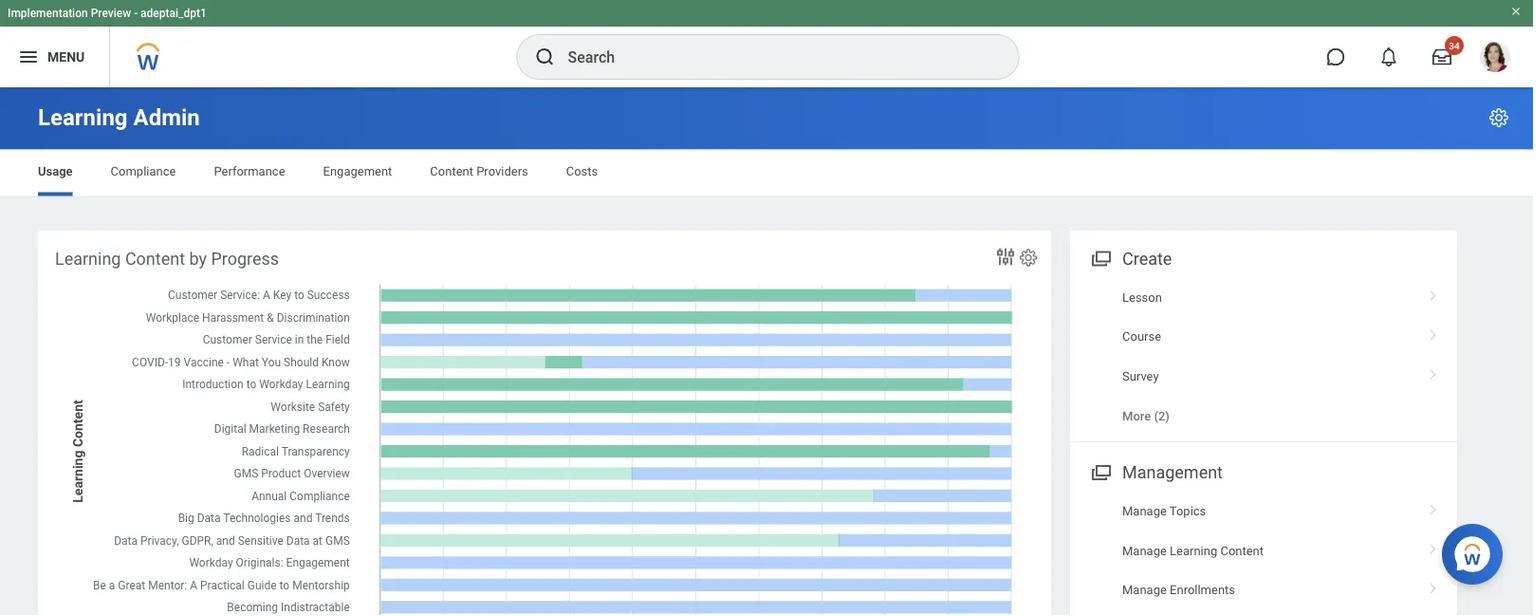 Task type: vqa. For each thing, say whether or not it's contained in the screenshot.
Manage Topics link
yes



Task type: locate. For each thing, give the bounding box(es) containing it.
learning content by progress element
[[38, 230, 1052, 615]]

manage left enrollments
[[1123, 583, 1167, 597]]

chevron right image
[[1422, 323, 1447, 342], [1422, 362, 1447, 381], [1422, 576, 1447, 595]]

chevron right image inside survey link
[[1422, 362, 1447, 381]]

close environment banner image
[[1511, 6, 1522, 17]]

learning for learning admin
[[38, 104, 128, 131]]

content
[[430, 164, 474, 178], [125, 249, 185, 269], [1221, 544, 1264, 558]]

admin
[[133, 104, 200, 131]]

search image
[[534, 46, 557, 68]]

configure this page image
[[1488, 106, 1511, 129]]

0 vertical spatial learning
[[38, 104, 128, 131]]

3 chevron right image from the top
[[1422, 576, 1447, 595]]

3 manage from the top
[[1123, 583, 1167, 597]]

progress
[[211, 249, 279, 269]]

implementation preview -   adeptai_dpt1
[[8, 7, 207, 20]]

(2)
[[1155, 409, 1170, 423]]

chevron right image inside 'lesson' link
[[1422, 283, 1447, 302]]

2 vertical spatial content
[[1221, 544, 1264, 558]]

course
[[1123, 329, 1162, 344]]

1 vertical spatial learning
[[55, 249, 121, 269]]

menu
[[47, 49, 85, 65]]

learning down the usage
[[55, 249, 121, 269]]

profile logan mcneil image
[[1481, 42, 1511, 76]]

manage left topics
[[1123, 504, 1167, 518]]

chevron right image for management
[[1422, 498, 1447, 517]]

inbox large image
[[1433, 47, 1452, 66]]

1 list from the top
[[1071, 278, 1458, 436]]

compliance
[[111, 164, 176, 178]]

1 manage from the top
[[1123, 504, 1167, 518]]

chevron right image inside manage enrollments link
[[1422, 576, 1447, 595]]

manage down manage topics
[[1123, 544, 1167, 558]]

content left by
[[125, 249, 185, 269]]

1 chevron right image from the top
[[1422, 323, 1447, 342]]

1 chevron right image from the top
[[1422, 283, 1447, 302]]

2 manage from the top
[[1123, 544, 1167, 558]]

chevron right image
[[1422, 283, 1447, 302], [1422, 498, 1447, 517], [1422, 537, 1447, 556]]

manage
[[1123, 504, 1167, 518], [1123, 544, 1167, 558], [1123, 583, 1167, 597]]

1 vertical spatial chevron right image
[[1422, 362, 1447, 381]]

manage enrollments link
[[1071, 571, 1458, 610]]

2 vertical spatial manage
[[1123, 583, 1167, 597]]

1 vertical spatial chevron right image
[[1422, 498, 1447, 517]]

learning content by progress
[[55, 249, 279, 269]]

learning down topics
[[1170, 544, 1218, 558]]

chevron right image for create
[[1422, 283, 1447, 302]]

chevron right image inside course link
[[1422, 323, 1447, 342]]

2 horizontal spatial content
[[1221, 544, 1264, 558]]

more (2)
[[1123, 409, 1170, 423]]

tab list containing usage
[[19, 150, 1515, 196]]

configure and view chart data image
[[995, 245, 1017, 268]]

2 vertical spatial learning
[[1170, 544, 1218, 558]]

survey link
[[1071, 356, 1458, 396]]

more (2) button
[[1123, 407, 1170, 424]]

content providers
[[430, 164, 528, 178]]

learning inside "link"
[[1170, 544, 1218, 558]]

1 horizontal spatial content
[[430, 164, 474, 178]]

1 vertical spatial content
[[125, 249, 185, 269]]

providers
[[477, 164, 528, 178]]

list containing lesson
[[1071, 278, 1458, 436]]

by
[[189, 249, 207, 269]]

lesson
[[1123, 290, 1163, 304]]

2 chevron right image from the top
[[1422, 498, 1447, 517]]

learning
[[38, 104, 128, 131], [55, 249, 121, 269], [1170, 544, 1218, 558]]

0 vertical spatial chevron right image
[[1422, 323, 1447, 342]]

performance
[[214, 164, 285, 178]]

3 chevron right image from the top
[[1422, 537, 1447, 556]]

0 vertical spatial content
[[430, 164, 474, 178]]

manage for manage learning content
[[1123, 544, 1167, 558]]

content down manage topics link
[[1221, 544, 1264, 558]]

2 chevron right image from the top
[[1422, 362, 1447, 381]]

tab list inside learning admin main content
[[19, 150, 1515, 196]]

1 vertical spatial list
[[1071, 492, 1458, 615]]

0 horizontal spatial content
[[125, 249, 185, 269]]

2 vertical spatial chevron right image
[[1422, 576, 1447, 595]]

0 vertical spatial chevron right image
[[1422, 283, 1447, 302]]

0 vertical spatial list
[[1071, 278, 1458, 436]]

costs
[[566, 164, 598, 178]]

34
[[1450, 40, 1460, 51]]

list
[[1071, 278, 1458, 436], [1071, 492, 1458, 615]]

34 button
[[1422, 36, 1465, 78]]

1 vertical spatial manage
[[1123, 544, 1167, 558]]

learning up the usage
[[38, 104, 128, 131]]

justify image
[[17, 46, 40, 68]]

preview
[[91, 7, 131, 20]]

2 vertical spatial chevron right image
[[1422, 537, 1447, 556]]

0 vertical spatial manage
[[1123, 504, 1167, 518]]

manage inside "link"
[[1123, 544, 1167, 558]]

tab list
[[19, 150, 1515, 196]]

2 list from the top
[[1071, 492, 1458, 615]]

course link
[[1071, 317, 1458, 356]]

content inside "link"
[[1221, 544, 1264, 558]]

manage for manage topics
[[1123, 504, 1167, 518]]

list for create
[[1071, 278, 1458, 436]]

manage for manage enrollments
[[1123, 583, 1167, 597]]

survey
[[1123, 369, 1159, 383]]

list containing manage topics
[[1071, 492, 1458, 615]]

content left providers
[[430, 164, 474, 178]]

chevron right image inside manage topics link
[[1422, 498, 1447, 517]]

list for management
[[1071, 492, 1458, 615]]

-
[[134, 7, 138, 20]]



Task type: describe. For each thing, give the bounding box(es) containing it.
manage topics
[[1123, 504, 1207, 518]]

learning for learning content by progress
[[55, 249, 121, 269]]

usage
[[38, 164, 73, 178]]

notifications large image
[[1380, 47, 1399, 66]]

manage topics link
[[1071, 492, 1458, 531]]

manage learning content
[[1123, 544, 1264, 558]]

more
[[1123, 409, 1152, 423]]

create
[[1123, 249, 1173, 269]]

learning admin main content
[[0, 87, 1534, 615]]

lesson link
[[1071, 278, 1458, 317]]

content inside tab list
[[430, 164, 474, 178]]

menu group image
[[1088, 459, 1113, 484]]

learning admin
[[38, 104, 200, 131]]

Search Workday  search field
[[568, 36, 980, 78]]

manage learning content link
[[1071, 531, 1458, 571]]

manage enrollments
[[1123, 583, 1236, 597]]

menu button
[[0, 27, 109, 87]]

chevron right image for create
[[1422, 362, 1447, 381]]

menu banner
[[0, 0, 1534, 87]]

engagement
[[323, 164, 392, 178]]

configure learning content by progress image
[[1018, 247, 1039, 268]]

menu group image
[[1088, 244, 1113, 270]]

chevron right image inside manage learning content "link"
[[1422, 537, 1447, 556]]

more (2) link
[[1071, 396, 1458, 436]]

chevron right image for management
[[1422, 576, 1447, 595]]

implementation
[[8, 7, 88, 20]]

adeptai_dpt1
[[141, 7, 207, 20]]

management
[[1123, 463, 1223, 483]]

topics
[[1170, 504, 1207, 518]]

enrollments
[[1170, 583, 1236, 597]]



